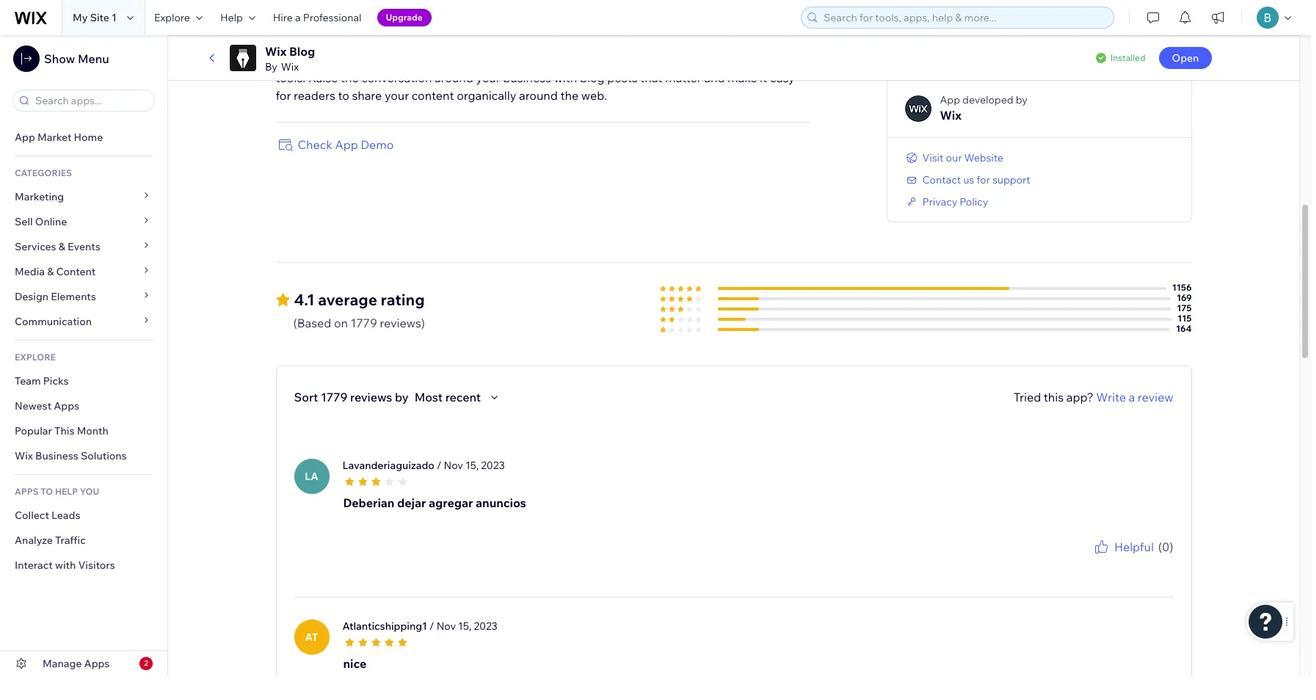 Task type: vqa. For each thing, say whether or not it's contained in the screenshot.
the Services & Events
yes



Task type: locate. For each thing, give the bounding box(es) containing it.
wix down popular at the left of the page
[[15, 449, 33, 463]]

tried this app? write a review
[[1014, 390, 1174, 404]]

collect
[[15, 509, 49, 522]]

by
[[265, 60, 277, 73]]

analyze
[[15, 534, 53, 547]]

help button
[[211, 0, 264, 35]]

app
[[940, 93, 960, 106], [15, 131, 35, 144], [335, 137, 358, 152]]

demo
[[361, 137, 394, 152]]

for
[[977, 173, 990, 186], [1101, 556, 1113, 567]]

by right the 'developed'
[[1016, 93, 1028, 106]]

1 horizontal spatial a
[[1129, 390, 1135, 404]]

policy
[[960, 195, 988, 208]]

review
[[1138, 390, 1174, 404]]

2 horizontal spatial app
[[940, 93, 960, 106]]

& right media
[[47, 265, 54, 278]]

la
[[305, 470, 318, 483]]

1 vertical spatial for
[[1101, 556, 1113, 567]]

nov
[[444, 459, 463, 472], [437, 619, 456, 633]]

1779 right the sort at the left bottom of page
[[321, 390, 348, 404]]

visit our website
[[923, 151, 1004, 164]]

hire a professional link
[[264, 0, 370, 35]]

1779
[[351, 315, 377, 330], [321, 390, 348, 404]]

apps for free apps
[[937, 28, 963, 41]]

0 vertical spatial for
[[977, 173, 990, 186]]

164
[[1176, 323, 1192, 334]]

& for content
[[47, 265, 54, 278]]

popular this month link
[[0, 418, 167, 443]]

agregar
[[429, 495, 473, 510]]

0 horizontal spatial 1779
[[321, 390, 348, 404]]

upgrade
[[386, 12, 423, 23]]

sell online
[[15, 215, 67, 228]]

0 vertical spatial /
[[437, 459, 442, 472]]

app left market
[[15, 131, 35, 144]]

1 horizontal spatial 1779
[[351, 315, 377, 330]]

developed by wix image
[[905, 95, 931, 122]]

1 horizontal spatial by
[[1016, 93, 1028, 106]]

marketing
[[15, 190, 64, 203]]

1 vertical spatial 15,
[[458, 619, 472, 633]]

2 vertical spatial apps
[[84, 657, 110, 670]]

app inside app developed by wix
[[940, 93, 960, 106]]

0 vertical spatial &
[[59, 240, 65, 253]]

1
[[112, 11, 117, 24]]

wix right by
[[281, 60, 299, 73]]

0 vertical spatial nov
[[444, 459, 463, 472]]

wix business solutions link
[[0, 443, 167, 468]]

nov up agregar
[[444, 459, 463, 472]]

sidebar element
[[0, 35, 168, 676]]

media & content link
[[0, 259, 167, 284]]

app right developed by wix icon
[[940, 93, 960, 106]]

0 horizontal spatial &
[[47, 265, 54, 278]]

by inside app developed by wix
[[1016, 93, 1028, 106]]

dejar
[[397, 495, 426, 510]]

/ right atlanticshipping1
[[430, 619, 434, 633]]

apps right manage
[[84, 657, 110, 670]]

wix blog by wix
[[265, 44, 315, 73]]

app for app market home
[[15, 131, 35, 144]]

1 horizontal spatial for
[[1101, 556, 1113, 567]]

0 horizontal spatial a
[[295, 11, 301, 24]]

15, for nice
[[458, 619, 472, 633]]

solutions
[[81, 449, 127, 463]]

2 horizontal spatial apps
[[937, 28, 963, 41]]

interact
[[15, 559, 53, 572]]

0 vertical spatial 1779
[[351, 315, 377, 330]]

deberian
[[343, 495, 395, 510]]

contact
[[923, 173, 961, 186]]

team picks link
[[0, 369, 167, 394]]

2023 for nice
[[474, 619, 498, 633]]

free apps link
[[905, 25, 976, 43]]

communication
[[15, 315, 94, 328]]

2023
[[481, 459, 505, 472], [474, 619, 498, 633]]

leads
[[51, 509, 80, 522]]

apps for manage apps
[[84, 657, 110, 670]]

1 vertical spatial &
[[47, 265, 54, 278]]

deberian dejar agregar anuncios
[[343, 495, 526, 510]]

privacy policy
[[923, 195, 988, 208]]

nov right atlanticshipping1
[[437, 619, 456, 633]]

at
[[305, 630, 318, 644]]

blog
[[289, 44, 315, 59]]

nov for nice
[[437, 619, 456, 633]]

2
[[144, 659, 148, 668]]

0 vertical spatial apps
[[937, 28, 963, 41]]

rating
[[381, 290, 425, 309]]

this
[[54, 424, 75, 438]]

0 vertical spatial 15,
[[465, 459, 479, 472]]

1 horizontal spatial &
[[59, 240, 65, 253]]

wix up by
[[265, 44, 287, 59]]

with
[[55, 559, 76, 572]]

app left demo
[[335, 137, 358, 152]]

app inside sidebar element
[[15, 131, 35, 144]]

write a review button
[[1096, 388, 1174, 406]]

/ up deberian dejar agregar anuncios
[[437, 459, 442, 472]]

1 horizontal spatial app
[[335, 137, 358, 152]]

collect leads
[[15, 509, 80, 522]]

15, for deberian dejar agregar anuncios
[[465, 459, 479, 472]]

0 horizontal spatial /
[[430, 619, 434, 633]]

open
[[1172, 51, 1199, 65]]

privacy
[[923, 195, 958, 208]]

support
[[993, 173, 1031, 186]]

0 vertical spatial by
[[1016, 93, 1028, 106]]

installed
[[1111, 52, 1146, 63]]

contact us for support
[[923, 173, 1031, 186]]

1 horizontal spatial /
[[437, 459, 442, 472]]

events
[[68, 240, 100, 253]]

write
[[1096, 390, 1126, 404]]

lavanderiaguizado / nov 15, 2023
[[343, 459, 505, 472]]

1 vertical spatial apps
[[54, 399, 79, 413]]

wix
[[265, 44, 287, 59], [281, 60, 299, 73], [940, 108, 962, 122], [15, 449, 33, 463]]

1156
[[1172, 282, 1192, 293]]

reviews
[[350, 390, 392, 404]]

1 vertical spatial nov
[[437, 619, 456, 633]]

website
[[964, 151, 1004, 164]]

sort 1779 reviews by
[[294, 390, 409, 404]]

feedback
[[1135, 556, 1174, 567]]

a right hire
[[295, 11, 301, 24]]

menu
[[78, 51, 109, 66]]

apps right free
[[937, 28, 963, 41]]

wix right developed by wix icon
[[940, 108, 962, 122]]

for right the us at right
[[977, 173, 990, 186]]

nov for deberian dejar agregar anuncios
[[444, 459, 463, 472]]

0 horizontal spatial apps
[[54, 399, 79, 413]]

1 vertical spatial 2023
[[474, 619, 498, 633]]

a right "write"
[[1129, 390, 1135, 404]]

recent
[[445, 390, 481, 404]]

1 horizontal spatial apps
[[84, 657, 110, 670]]

us
[[963, 173, 974, 186]]

online
[[35, 215, 67, 228]]

1 vertical spatial /
[[430, 619, 434, 633]]

open button
[[1159, 47, 1212, 69]]

newest apps
[[15, 399, 79, 413]]

free
[[914, 28, 935, 41]]

& inside "link"
[[47, 265, 54, 278]]

communication link
[[0, 309, 167, 334]]

you
[[1084, 556, 1099, 567]]

& left events
[[59, 240, 65, 253]]

0 horizontal spatial app
[[15, 131, 35, 144]]

1779 right on at the left of the page
[[351, 315, 377, 330]]

15,
[[465, 459, 479, 472], [458, 619, 472, 633]]

(based on 1779 reviews)
[[293, 315, 425, 330]]

apps up this
[[54, 399, 79, 413]]

for right you
[[1101, 556, 1113, 567]]

by left 'most'
[[395, 390, 409, 404]]

my
[[73, 11, 88, 24]]

most recent
[[415, 390, 481, 404]]

reviews)
[[380, 315, 425, 330]]

0 horizontal spatial for
[[977, 173, 990, 186]]

categories
[[15, 167, 72, 178]]

0 vertical spatial 2023
[[481, 459, 505, 472]]

interact with visitors
[[15, 559, 115, 572]]

1 vertical spatial by
[[395, 390, 409, 404]]



Task type: describe. For each thing, give the bounding box(es) containing it.
help
[[55, 486, 78, 497]]

traffic
[[55, 534, 86, 547]]

atlanticshipping1 / nov 15, 2023
[[343, 619, 498, 633]]

for for your
[[1101, 556, 1113, 567]]

manage apps
[[43, 657, 110, 670]]

wix blog logo image
[[230, 45, 256, 71]]

collect leads link
[[0, 503, 167, 528]]

apps to help you
[[15, 486, 99, 497]]

newest
[[15, 399, 51, 413]]

my site 1
[[73, 11, 117, 24]]

1 vertical spatial 1779
[[321, 390, 348, 404]]

sort
[[294, 390, 318, 404]]

services & events
[[15, 240, 100, 253]]

& for events
[[59, 240, 65, 253]]

to
[[41, 486, 53, 497]]

/ for deberian dejar agregar anuncios
[[437, 459, 442, 472]]

popular this month
[[15, 424, 109, 438]]

4.1 average rating
[[294, 290, 425, 309]]

lavanderiaguizado
[[343, 459, 434, 472]]

services
[[15, 240, 56, 253]]

hire a professional
[[273, 11, 362, 24]]

manage
[[43, 657, 82, 670]]

anuncios
[[476, 495, 526, 510]]

for for support
[[977, 173, 990, 186]]

most
[[415, 390, 443, 404]]

/ for nice
[[430, 619, 434, 633]]

most recent button
[[415, 388, 503, 406]]

on
[[334, 315, 348, 330]]

wix inside app developed by wix
[[940, 108, 962, 122]]

show menu
[[44, 51, 109, 66]]

apps for newest apps
[[54, 399, 79, 413]]

app?
[[1067, 390, 1094, 404]]

design elements link
[[0, 284, 167, 309]]

nice
[[343, 656, 367, 671]]

your
[[1115, 556, 1133, 567]]

upgrade button
[[377, 9, 432, 26]]

0 vertical spatial a
[[295, 11, 301, 24]]

visit our website link
[[905, 151, 1004, 164]]

1 vertical spatial a
[[1129, 390, 1135, 404]]

help
[[220, 11, 243, 24]]

check app demo
[[298, 137, 394, 152]]

design elements
[[15, 290, 96, 303]]

2023 for deberian dejar agregar anuncios
[[481, 459, 505, 472]]

wix inside "link"
[[15, 449, 33, 463]]

show menu button
[[13, 46, 109, 72]]

helpful
[[1114, 539, 1154, 554]]

home
[[74, 131, 103, 144]]

(based
[[293, 315, 331, 330]]

contact us for support link
[[905, 173, 1031, 186]]

market
[[37, 131, 71, 144]]

newest apps link
[[0, 394, 167, 418]]

169
[[1177, 292, 1192, 303]]

explore
[[15, 352, 56, 363]]

175
[[1177, 302, 1192, 313]]

wix business solutions
[[15, 449, 127, 463]]

content
[[56, 265, 96, 278]]

design
[[15, 290, 49, 303]]

media
[[15, 265, 45, 278]]

free apps
[[914, 28, 963, 41]]

our
[[946, 151, 962, 164]]

picks
[[43, 374, 69, 388]]

sell
[[15, 215, 33, 228]]

app for app developed by wix
[[940, 93, 960, 106]]

business
[[35, 449, 78, 463]]

popular
[[15, 424, 52, 438]]

professional
[[303, 11, 362, 24]]

team picks
[[15, 374, 69, 388]]

0 horizontal spatial by
[[395, 390, 409, 404]]

month
[[77, 424, 109, 438]]

115
[[1178, 312, 1192, 324]]

Search for tools, apps, help & more... field
[[819, 7, 1109, 28]]

thank you for your feedback
[[1057, 556, 1174, 567]]

average
[[318, 290, 377, 309]]

hire
[[273, 11, 293, 24]]

Search apps... field
[[31, 90, 150, 111]]

developed
[[963, 93, 1014, 106]]

show
[[44, 51, 75, 66]]

app market home link
[[0, 125, 167, 150]]

team
[[15, 374, 41, 388]]

media & content
[[15, 265, 96, 278]]

privacy policy link
[[905, 195, 988, 208]]

elements
[[51, 290, 96, 303]]



